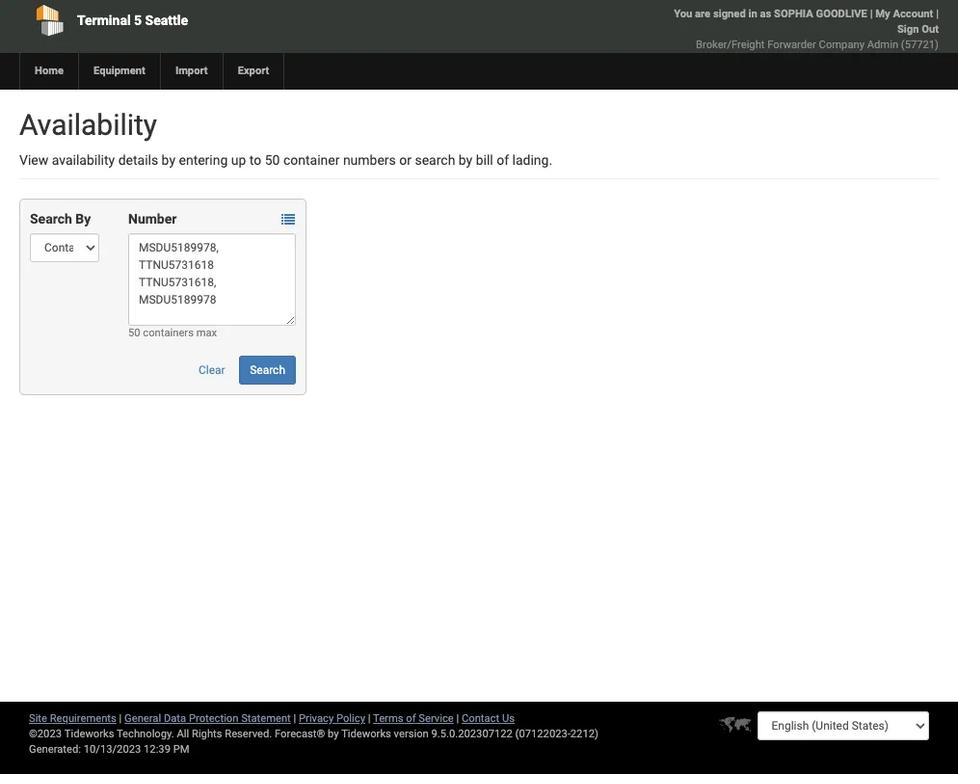 Task type: describe. For each thing, give the bounding box(es) containing it.
numbers
[[343, 152, 396, 168]]

us
[[502, 713, 515, 725]]

terminal 5 seattle
[[77, 13, 188, 28]]

| up out
[[936, 8, 939, 20]]

import
[[175, 65, 208, 77]]

pm
[[173, 743, 190, 756]]

show list image
[[282, 213, 295, 227]]

10/13/2023
[[84, 743, 141, 756]]

admin
[[868, 39, 899, 51]]

terminal
[[77, 13, 131, 28]]

©2023 tideworks
[[29, 728, 114, 741]]

site requirements | general data protection statement | privacy policy | terms of service | contact us ©2023 tideworks technology. all rights reserved. forecast® by tideworks version 9.5.0.202307122 (07122023-2212) generated: 10/13/2023 12:39 pm
[[29, 713, 599, 756]]

by inside site requirements | general data protection statement | privacy policy | terms of service | contact us ©2023 tideworks technology. all rights reserved. forecast® by tideworks version 9.5.0.202307122 (07122023-2212) generated: 10/13/2023 12:39 pm
[[328, 728, 339, 741]]

clear
[[199, 364, 225, 377]]

terms
[[373, 713, 404, 725]]

search button
[[239, 356, 296, 385]]

general data protection statement link
[[124, 713, 291, 725]]

seattle
[[145, 13, 188, 28]]

in
[[749, 8, 758, 20]]

rights
[[192, 728, 222, 741]]

2 horizontal spatial by
[[459, 152, 473, 168]]

search
[[415, 152, 455, 168]]

general
[[124, 713, 161, 725]]

availability
[[52, 152, 115, 168]]

lading.
[[512, 152, 553, 168]]

contact us link
[[462, 713, 515, 725]]

bill
[[476, 152, 493, 168]]

| left my
[[870, 8, 873, 20]]

by
[[75, 211, 91, 227]]

you are signed in as sophia goodlive | my account | sign out broker/freight forwarder company admin (57721)
[[674, 8, 939, 51]]

max
[[196, 327, 217, 339]]

broker/freight
[[696, 39, 765, 51]]

container
[[283, 152, 340, 168]]

terminal 5 seattle link
[[19, 0, 386, 40]]

technology.
[[117, 728, 174, 741]]

(57721)
[[901, 39, 939, 51]]

as
[[760, 8, 772, 20]]

my
[[876, 8, 891, 20]]

| up tideworks
[[368, 713, 371, 725]]

sign
[[898, 23, 919, 36]]

site requirements link
[[29, 713, 116, 725]]

number
[[128, 211, 177, 227]]

equipment
[[94, 65, 145, 77]]

| left general in the bottom left of the page
[[119, 713, 122, 725]]

or
[[399, 152, 412, 168]]

of inside site requirements | general data protection statement | privacy policy | terms of service | contact us ©2023 tideworks technology. all rights reserved. forecast® by tideworks version 9.5.0.202307122 (07122023-2212) generated: 10/13/2023 12:39 pm
[[406, 713, 416, 725]]

| up the 9.5.0.202307122
[[457, 713, 459, 725]]

equipment link
[[78, 53, 160, 90]]

home
[[35, 65, 64, 77]]

export
[[238, 65, 269, 77]]

account
[[893, 8, 934, 20]]

clear button
[[188, 356, 236, 385]]

1 horizontal spatial 50
[[265, 152, 280, 168]]

forecast®
[[275, 728, 325, 741]]

1 horizontal spatial of
[[497, 152, 509, 168]]

tideworks
[[341, 728, 391, 741]]

you
[[674, 8, 693, 20]]

9.5.0.202307122
[[432, 728, 513, 741]]

policy
[[336, 713, 365, 725]]

Number text field
[[128, 233, 296, 326]]

search for search
[[250, 364, 285, 377]]



Task type: vqa. For each thing, say whether or not it's contained in the screenshot.
Protection
yes



Task type: locate. For each thing, give the bounding box(es) containing it.
search by
[[30, 211, 91, 227]]

contact
[[462, 713, 500, 725]]

0 vertical spatial search
[[30, 211, 72, 227]]

are
[[695, 8, 711, 20]]

12:39
[[144, 743, 171, 756]]

of right bill
[[497, 152, 509, 168]]

protection
[[189, 713, 239, 725]]

50 containers max
[[128, 327, 217, 339]]

of
[[497, 152, 509, 168], [406, 713, 416, 725]]

(07122023-
[[515, 728, 571, 741]]

privacy
[[299, 713, 334, 725]]

version
[[394, 728, 429, 741]]

service
[[419, 713, 454, 725]]

0 horizontal spatial by
[[162, 152, 176, 168]]

view availability details by entering up to 50 container numbers or search by bill of lading.
[[19, 152, 553, 168]]

privacy policy link
[[299, 713, 365, 725]]

data
[[164, 713, 186, 725]]

by down privacy policy link
[[328, 728, 339, 741]]

entering
[[179, 152, 228, 168]]

search left by
[[30, 211, 72, 227]]

up
[[231, 152, 246, 168]]

0 horizontal spatial 50
[[128, 327, 140, 339]]

search inside button
[[250, 364, 285, 377]]

search right clear
[[250, 364, 285, 377]]

forwarder
[[768, 39, 817, 51]]

5
[[134, 13, 142, 28]]

to
[[250, 152, 262, 168]]

site
[[29, 713, 47, 725]]

goodlive
[[816, 8, 868, 20]]

sophia
[[774, 8, 814, 20]]

2212)
[[571, 728, 599, 741]]

search
[[30, 211, 72, 227], [250, 364, 285, 377]]

1 horizontal spatial search
[[250, 364, 285, 377]]

export link
[[222, 53, 284, 90]]

company
[[819, 39, 865, 51]]

by right details at the top left
[[162, 152, 176, 168]]

1 horizontal spatial by
[[328, 728, 339, 741]]

0 horizontal spatial of
[[406, 713, 416, 725]]

1 vertical spatial of
[[406, 713, 416, 725]]

0 vertical spatial 50
[[265, 152, 280, 168]]

all
[[177, 728, 189, 741]]

1 vertical spatial 50
[[128, 327, 140, 339]]

search for search by
[[30, 211, 72, 227]]

import link
[[160, 53, 222, 90]]

availability
[[19, 108, 157, 142]]

| up forecast®
[[294, 713, 296, 725]]

generated:
[[29, 743, 81, 756]]

out
[[922, 23, 939, 36]]

details
[[118, 152, 158, 168]]

|
[[870, 8, 873, 20], [936, 8, 939, 20], [119, 713, 122, 725], [294, 713, 296, 725], [368, 713, 371, 725], [457, 713, 459, 725]]

statement
[[241, 713, 291, 725]]

by
[[162, 152, 176, 168], [459, 152, 473, 168], [328, 728, 339, 741]]

view
[[19, 152, 48, 168]]

of up version
[[406, 713, 416, 725]]

50 right to
[[265, 152, 280, 168]]

0 vertical spatial of
[[497, 152, 509, 168]]

by left bill
[[459, 152, 473, 168]]

containers
[[143, 327, 194, 339]]

1 vertical spatial search
[[250, 364, 285, 377]]

0 horizontal spatial search
[[30, 211, 72, 227]]

reserved.
[[225, 728, 272, 741]]

terms of service link
[[373, 713, 454, 725]]

50 left containers
[[128, 327, 140, 339]]

requirements
[[50, 713, 116, 725]]

home link
[[19, 53, 78, 90]]

my account link
[[876, 8, 934, 20]]

signed
[[713, 8, 746, 20]]

50
[[265, 152, 280, 168], [128, 327, 140, 339]]

sign out link
[[898, 23, 939, 36]]



